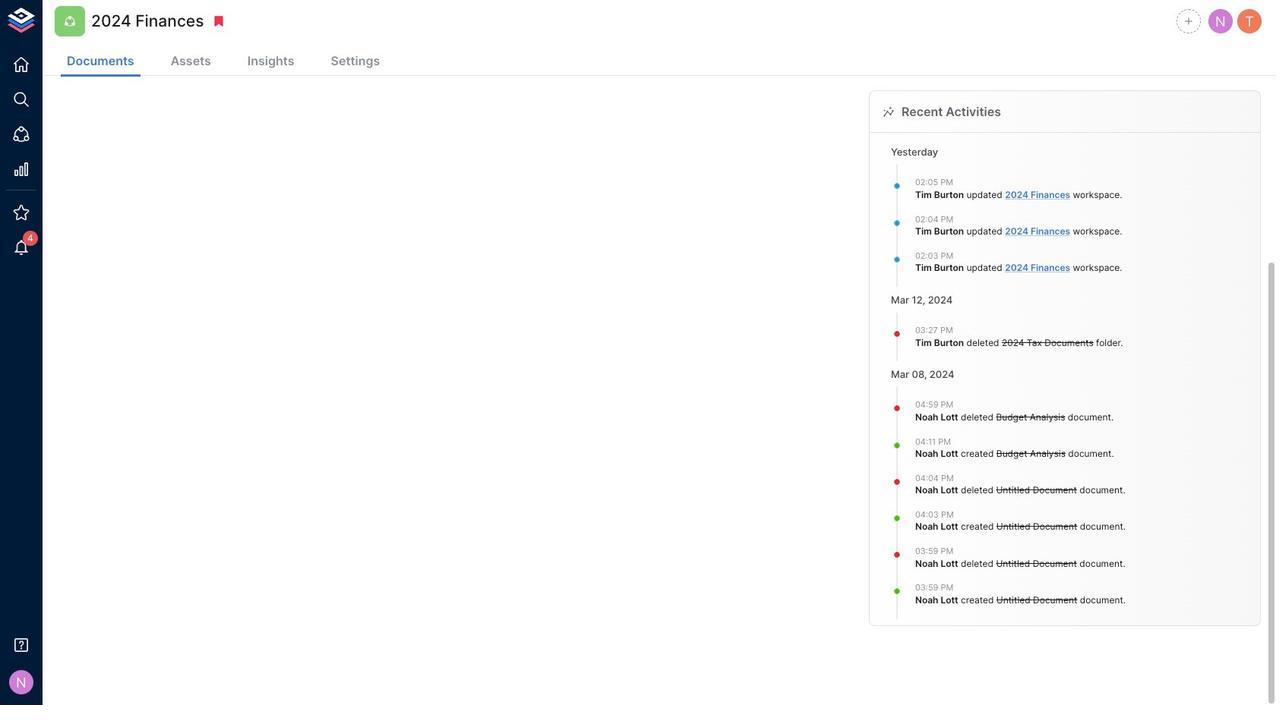 Task type: vqa. For each thing, say whether or not it's contained in the screenshot.
the Remove Bookmark Image at the top left of page
yes



Task type: describe. For each thing, give the bounding box(es) containing it.
remove bookmark image
[[212, 14, 226, 28]]



